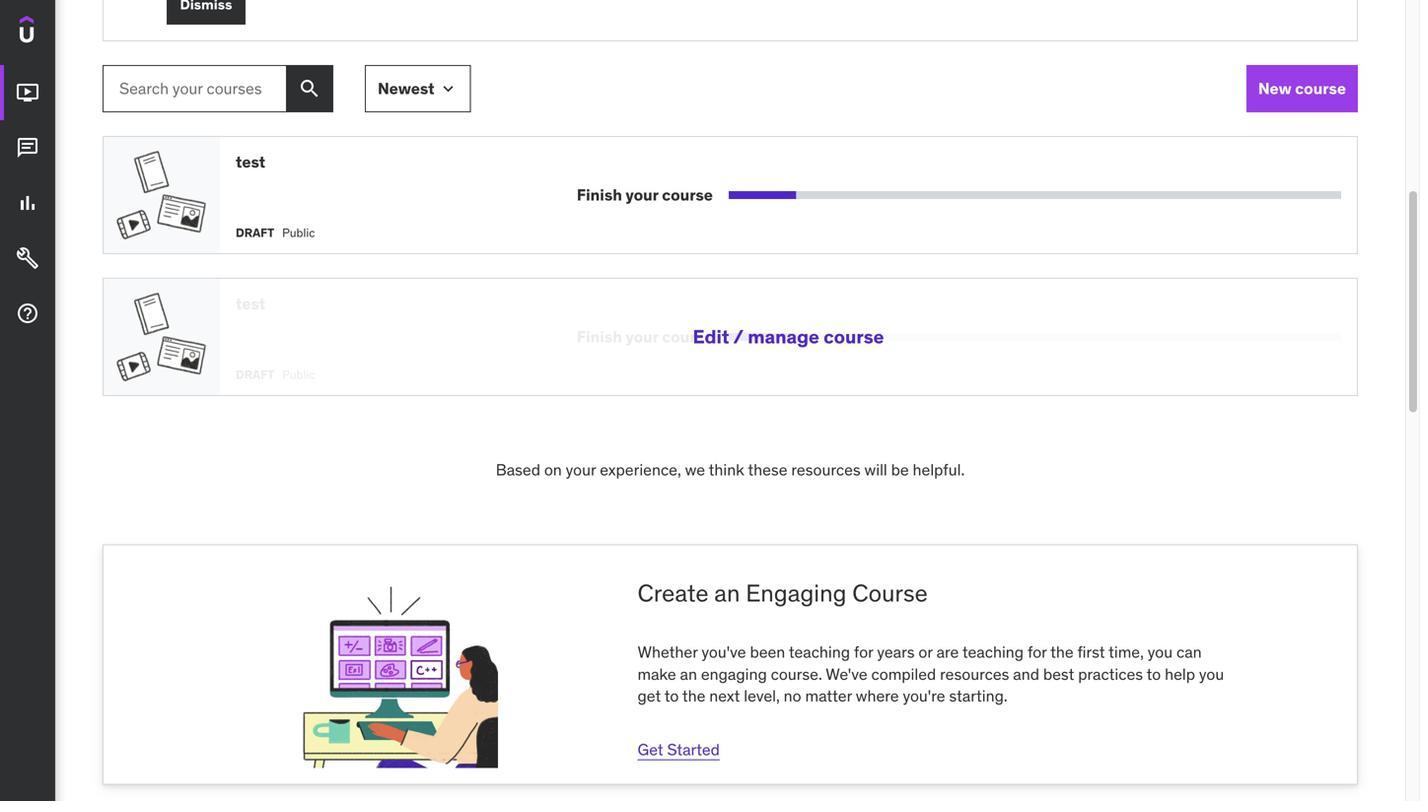 Task type: locate. For each thing, give the bounding box(es) containing it.
resources up starting.
[[940, 665, 1009, 685]]

will
[[865, 460, 887, 480]]

2 test from the top
[[236, 294, 265, 314]]

1 vertical spatial medium image
[[16, 302, 39, 326]]

to left help
[[1147, 665, 1161, 685]]

an down whether
[[680, 665, 697, 685]]

/ for second edit / manage course link from the top
[[733, 325, 744, 349]]

0 vertical spatial finish your course
[[577, 185, 713, 205]]

edit
[[693, 183, 729, 207], [693, 325, 729, 349]]

2 teaching from the left
[[963, 642, 1024, 663]]

to right get
[[665, 687, 679, 707]]

whether you've been teaching for years or are teaching for the first time, you can make an engaging course. we've compiled resources and best practices to help you get to the next level, no matter where you're starting.
[[638, 642, 1224, 707]]

1 vertical spatial resources
[[940, 665, 1009, 685]]

2 medium image from the top
[[16, 136, 39, 160]]

1 vertical spatial public
[[282, 368, 315, 383]]

Search your courses text field
[[103, 65, 286, 112]]

0 horizontal spatial an
[[680, 665, 697, 685]]

1 draft public from the top
[[236, 226, 315, 241]]

1 edit / manage course from the top
[[693, 183, 884, 207]]

course inside button
[[1295, 78, 1346, 98]]

1 vertical spatial draft
[[236, 368, 274, 383]]

public
[[282, 226, 315, 241], [282, 368, 315, 383]]

2 edit / manage course from the top
[[693, 325, 884, 349]]

0 vertical spatial draft public
[[236, 226, 315, 241]]

helpful.
[[913, 460, 965, 480]]

an inside whether you've been teaching for years or are teaching for the first time, you can make an engaging course. we've compiled resources and best practices to help you get to the next level, no matter where you're starting.
[[680, 665, 697, 685]]

be
[[891, 460, 909, 480]]

or
[[919, 642, 933, 663]]

medium image
[[16, 192, 39, 215], [16, 302, 39, 326]]

test
[[236, 152, 265, 172], [236, 294, 265, 314]]

draft
[[236, 226, 274, 241], [236, 368, 274, 383]]

1 vertical spatial manage
[[748, 325, 820, 349]]

experience,
[[600, 460, 681, 480]]

0 horizontal spatial resources
[[791, 460, 861, 480]]

1 vertical spatial finish
[[577, 327, 622, 347]]

1 public from the top
[[282, 226, 315, 241]]

and
[[1013, 665, 1040, 685]]

1 horizontal spatial teaching
[[963, 642, 1024, 663]]

0 vertical spatial you
[[1148, 642, 1173, 663]]

1 vertical spatial edit
[[693, 325, 729, 349]]

years
[[877, 642, 915, 663]]

2 for from the left
[[1028, 642, 1047, 663]]

1 vertical spatial finish your course
[[577, 327, 713, 347]]

the up best on the bottom right
[[1050, 642, 1074, 663]]

manage
[[748, 183, 820, 207], [748, 325, 820, 349]]

2 vertical spatial medium image
[[16, 247, 39, 270]]

0 vertical spatial /
[[733, 183, 744, 207]]

you
[[1148, 642, 1173, 663], [1199, 665, 1224, 685]]

2 edit from the top
[[693, 325, 729, 349]]

level,
[[744, 687, 780, 707]]

you down can
[[1199, 665, 1224, 685]]

new course button
[[1247, 65, 1358, 112]]

resources inside whether you've been teaching for years or are teaching for the first time, you can make an engaging course. we've compiled resources and best practices to help you get to the next level, no matter where you're starting.
[[940, 665, 1009, 685]]

engaging
[[701, 665, 767, 685]]

you left can
[[1148, 642, 1173, 663]]

0 vertical spatial test
[[236, 152, 265, 172]]

your
[[626, 185, 659, 205], [626, 327, 659, 347], [566, 460, 596, 480]]

started
[[667, 740, 720, 761]]

0 horizontal spatial for
[[854, 642, 873, 663]]

teaching
[[789, 642, 850, 663], [963, 642, 1024, 663]]

the left next
[[682, 687, 706, 707]]

newest button
[[365, 65, 471, 112]]

0 vertical spatial edit / manage course link
[[451, 145, 1126, 246]]

resources left the will
[[791, 460, 861, 480]]

1 edit from the top
[[693, 183, 729, 207]]

teaching up and
[[963, 642, 1024, 663]]

1 horizontal spatial for
[[1028, 642, 1047, 663]]

1 horizontal spatial you
[[1199, 665, 1224, 685]]

0 vertical spatial edit / manage course
[[693, 183, 884, 207]]

on
[[544, 460, 562, 480]]

draft public
[[236, 226, 315, 241], [236, 368, 315, 383]]

1 vertical spatial you
[[1199, 665, 1224, 685]]

for
[[854, 642, 873, 663], [1028, 642, 1047, 663]]

0 vertical spatial medium image
[[16, 192, 39, 215]]

we
[[685, 460, 705, 480]]

to
[[1147, 665, 1161, 685], [665, 687, 679, 707]]

0 vertical spatial the
[[1050, 642, 1074, 663]]

finish
[[577, 185, 622, 205], [577, 327, 622, 347]]

where
[[856, 687, 899, 707]]

edit for 2nd edit / manage course link from the bottom
[[693, 183, 729, 207]]

resources
[[791, 460, 861, 480], [940, 665, 1009, 685]]

been
[[750, 642, 785, 663]]

0 vertical spatial manage
[[748, 183, 820, 207]]

1 vertical spatial the
[[682, 687, 706, 707]]

2 / from the top
[[733, 325, 744, 349]]

1 vertical spatial your
[[626, 327, 659, 347]]

0 horizontal spatial the
[[682, 687, 706, 707]]

1 vertical spatial an
[[680, 665, 697, 685]]

small image
[[438, 79, 458, 99]]

1 vertical spatial draft public
[[236, 368, 315, 383]]

1 manage from the top
[[748, 183, 820, 207]]

2 finish from the top
[[577, 327, 622, 347]]

create
[[638, 579, 709, 608]]

get started link
[[638, 740, 720, 761]]

you've
[[702, 642, 746, 663]]

0 horizontal spatial teaching
[[789, 642, 850, 663]]

0 vertical spatial medium image
[[16, 81, 39, 105]]

1 vertical spatial /
[[733, 325, 744, 349]]

for up and
[[1028, 642, 1047, 663]]

1 vertical spatial test
[[236, 294, 265, 314]]

2 manage from the top
[[748, 325, 820, 349]]

0 vertical spatial finish
[[577, 185, 622, 205]]

0 vertical spatial edit
[[693, 183, 729, 207]]

you're
[[903, 687, 945, 707]]

medium image
[[16, 81, 39, 105], [16, 136, 39, 160], [16, 247, 39, 270]]

2 edit / manage course link from the top
[[451, 287, 1126, 388]]

edit / manage course link
[[451, 145, 1126, 246], [451, 287, 1126, 388]]

newest
[[378, 78, 435, 98]]

the
[[1050, 642, 1074, 663], [682, 687, 706, 707]]

for up we've
[[854, 642, 873, 663]]

edit / manage course for 2nd edit / manage course link from the bottom
[[693, 183, 884, 207]]

these
[[748, 460, 788, 480]]

think
[[709, 460, 744, 480]]

1 vertical spatial medium image
[[16, 136, 39, 160]]

an
[[714, 579, 740, 608], [680, 665, 697, 685]]

finish your course
[[577, 185, 713, 205], [577, 327, 713, 347]]

time,
[[1109, 642, 1144, 663]]

1 vertical spatial edit / manage course
[[693, 325, 884, 349]]

teaching up course.
[[789, 642, 850, 663]]

1 vertical spatial edit / manage course link
[[451, 287, 1126, 388]]

0 horizontal spatial to
[[665, 687, 679, 707]]

1 medium image from the top
[[16, 81, 39, 105]]

an right create
[[714, 579, 740, 608]]

1 draft from the top
[[236, 226, 274, 241]]

2 draft from the top
[[236, 368, 274, 383]]

2 vertical spatial your
[[566, 460, 596, 480]]

0 vertical spatial an
[[714, 579, 740, 608]]

get
[[638, 740, 663, 761]]

edit / manage course
[[693, 183, 884, 207], [693, 325, 884, 349]]

0 vertical spatial public
[[282, 226, 315, 241]]

1 horizontal spatial to
[[1147, 665, 1161, 685]]

1 horizontal spatial resources
[[940, 665, 1009, 685]]

best
[[1043, 665, 1074, 685]]

0 vertical spatial draft
[[236, 226, 274, 241]]

/
[[733, 183, 744, 207], [733, 325, 744, 349]]

1 vertical spatial to
[[665, 687, 679, 707]]

course
[[1295, 78, 1346, 98], [824, 183, 884, 207], [662, 185, 713, 205], [824, 325, 884, 349], [662, 327, 713, 347]]

1 / from the top
[[733, 183, 744, 207]]



Task type: vqa. For each thing, say whether or not it's contained in the screenshot.
New
yes



Task type: describe. For each thing, give the bounding box(es) containing it.
make
[[638, 665, 676, 685]]

1 teaching from the left
[[789, 642, 850, 663]]

1 finish from the top
[[577, 185, 622, 205]]

1 horizontal spatial an
[[714, 579, 740, 608]]

matter
[[805, 687, 852, 707]]

0 vertical spatial resources
[[791, 460, 861, 480]]

1 horizontal spatial the
[[1050, 642, 1074, 663]]

are
[[937, 642, 959, 663]]

1 test from the top
[[236, 152, 265, 172]]

engaging
[[746, 579, 847, 608]]

1 edit / manage course link from the top
[[451, 145, 1126, 246]]

course.
[[771, 665, 822, 685]]

compiled
[[871, 665, 936, 685]]

3 medium image from the top
[[16, 247, 39, 270]]

no
[[784, 687, 801, 707]]

search image
[[298, 77, 322, 101]]

2 public from the top
[[282, 368, 315, 383]]

2 draft public from the top
[[236, 368, 315, 383]]

edit / manage course for second edit / manage course link from the top
[[693, 325, 884, 349]]

based
[[496, 460, 540, 480]]

course
[[852, 579, 928, 608]]

get started
[[638, 740, 720, 761]]

2 finish your course from the top
[[577, 327, 713, 347]]

2 medium image from the top
[[16, 302, 39, 326]]

udemy image
[[20, 16, 109, 49]]

manage for 2nd edit / manage course link from the bottom
[[748, 183, 820, 207]]

we've
[[826, 665, 868, 685]]

manage for second edit / manage course link from the top
[[748, 325, 820, 349]]

first
[[1078, 642, 1105, 663]]

practices
[[1078, 665, 1143, 685]]

starting.
[[949, 687, 1008, 707]]

whether
[[638, 642, 698, 663]]

1 for from the left
[[854, 642, 873, 663]]

get
[[638, 687, 661, 707]]

new
[[1258, 78, 1292, 98]]

/ for 2nd edit / manage course link from the bottom
[[733, 183, 744, 207]]

0 horizontal spatial you
[[1148, 642, 1173, 663]]

based on your experience, we think these resources will be helpful.
[[496, 460, 965, 480]]

can
[[1177, 642, 1202, 663]]

0 vertical spatial to
[[1147, 665, 1161, 685]]

help
[[1165, 665, 1195, 685]]

1 finish your course from the top
[[577, 185, 713, 205]]

next
[[709, 687, 740, 707]]

create an engaging course
[[638, 579, 928, 608]]

0 vertical spatial your
[[626, 185, 659, 205]]

new course
[[1258, 78, 1346, 98]]

edit for second edit / manage course link from the top
[[693, 325, 729, 349]]

1 medium image from the top
[[16, 192, 39, 215]]



